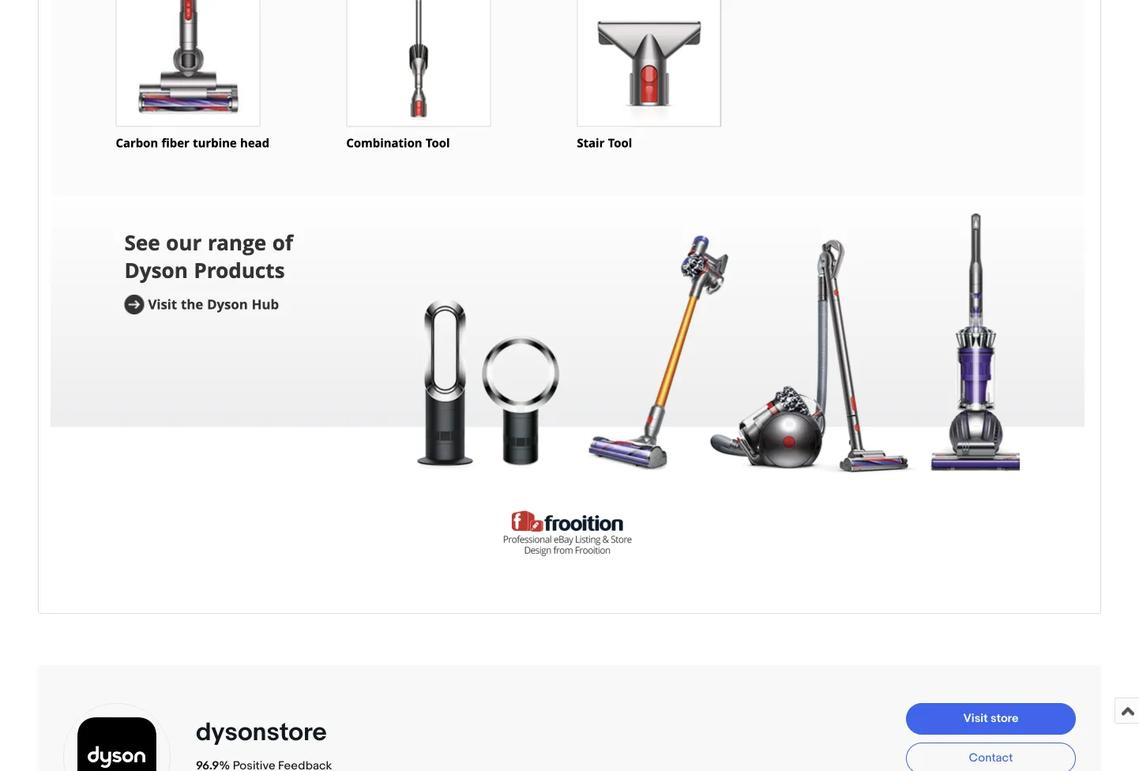 Task type: locate. For each thing, give the bounding box(es) containing it.
visit store link
[[907, 703, 1077, 735]]

store
[[991, 712, 1019, 726]]

visit store
[[964, 712, 1019, 726]]

dysonstore
[[196, 718, 327, 748]]



Task type: vqa. For each thing, say whether or not it's contained in the screenshot.
CONTACT 'Link'
yes



Task type: describe. For each thing, give the bounding box(es) containing it.
dysonstore link
[[196, 718, 333, 748]]

contact link
[[907, 743, 1077, 771]]

dysonstore image
[[62, 702, 172, 771]]

contact
[[970, 751, 1014, 765]]

visit
[[964, 712, 989, 726]]



